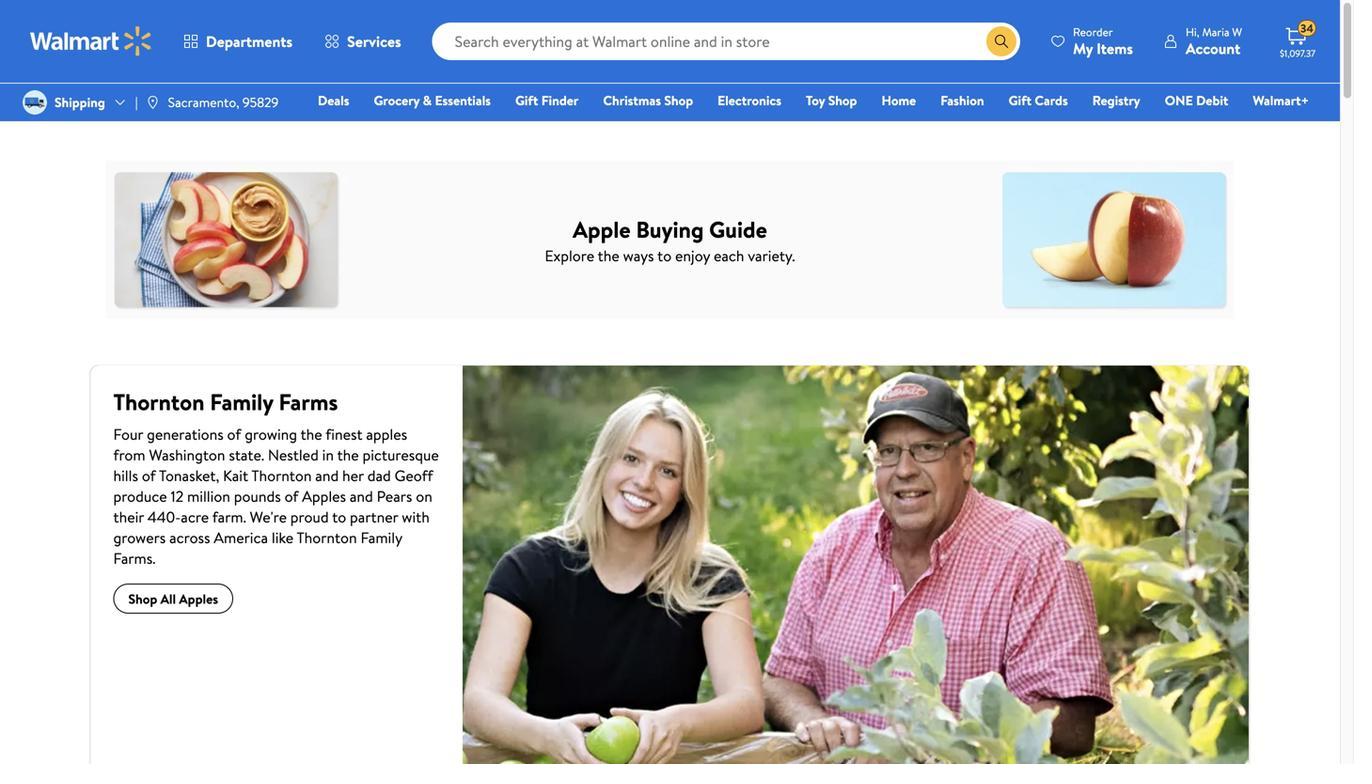 Task type: vqa. For each thing, say whether or not it's contained in the screenshot.
Toy Shop at right
yes



Task type: describe. For each thing, give the bounding box(es) containing it.
0 horizontal spatial of
[[142, 466, 156, 486]]

my
[[1073, 38, 1093, 59]]

0 horizontal spatial family
[[210, 387, 273, 418]]

shop all apples
[[128, 590, 218, 608]]

finder
[[542, 91, 579, 110]]

farm.
[[212, 507, 246, 528]]

christmas shop link
[[595, 90, 702, 111]]

0 horizontal spatial and
[[315, 466, 339, 486]]

deals
[[318, 91, 349, 110]]

12
[[171, 486, 184, 507]]

to inside apple buying guide explore the ways to enjoy each variety.
[[658, 245, 672, 266]]

$1,097.37
[[1280, 47, 1316, 60]]

fashion link
[[932, 90, 993, 111]]

picturesque
[[363, 445, 439, 466]]

one debit
[[1165, 91, 1229, 110]]

maria
[[1203, 24, 1230, 40]]

buying
[[636, 214, 704, 245]]

we're
[[250, 507, 287, 528]]

guide
[[709, 214, 767, 245]]

0 horizontal spatial the
[[301, 424, 322, 445]]

gift cards
[[1009, 91, 1068, 110]]

0 horizontal spatial shop
[[128, 590, 157, 608]]

hi,
[[1186, 24, 1200, 40]]

dad
[[368, 466, 391, 486]]

account
[[1186, 38, 1241, 59]]

farms.
[[113, 548, 156, 569]]

kait
[[223, 466, 248, 486]]

ways
[[623, 245, 654, 266]]

pears
[[377, 486, 412, 507]]

state.
[[229, 445, 264, 466]]

partner
[[350, 507, 398, 528]]

reorder
[[1073, 24, 1113, 40]]

hi, maria w account
[[1186, 24, 1243, 59]]

deals link
[[309, 90, 358, 111]]

apples inside thornton family farms four generations of growing the finest apples from washington state.  nestled in the picturesque hills of tonasket, kait thornton and her dad geoff produce 12 million pounds of apples and pears on their 440-acre farm.  we're proud to partner with growers across america like thornton family farms.
[[302, 486, 346, 507]]

shipping
[[55, 93, 105, 111]]

shop for toy shop
[[828, 91, 857, 110]]

to inside thornton family farms four generations of growing the finest apples from washington state.  nestled in the picturesque hills of tonasket, kait thornton and her dad geoff produce 12 million pounds of apples and pears on their 440-acre farm.  we're proud to partner with growers across america like thornton family farms.
[[332, 507, 346, 528]]

shop all apples link
[[113, 584, 233, 614]]

&
[[423, 91, 432, 110]]

1 vertical spatial thornton
[[251, 466, 312, 486]]

produce
[[113, 486, 167, 507]]

walmart+ link
[[1245, 90, 1318, 111]]

one debit link
[[1157, 90, 1237, 111]]

w
[[1233, 24, 1243, 40]]

essentials
[[435, 91, 491, 110]]

departments button
[[167, 19, 309, 64]]

34
[[1301, 20, 1314, 36]]

services button
[[309, 19, 417, 64]]

|
[[135, 93, 138, 111]]

debit
[[1197, 91, 1229, 110]]

registry link
[[1084, 90, 1149, 111]]

in
[[322, 445, 334, 466]]

hills
[[113, 466, 138, 486]]

apples
[[366, 424, 407, 445]]

gift for gift cards
[[1009, 91, 1032, 110]]

toy shop
[[806, 91, 857, 110]]

gift finder
[[515, 91, 579, 110]]

0 vertical spatial thornton
[[113, 387, 205, 418]]

1 horizontal spatial and
[[350, 486, 373, 507]]

one
[[1165, 91, 1193, 110]]

walmart image
[[30, 26, 152, 56]]

Walmart Site-Wide search field
[[432, 23, 1021, 60]]

proud
[[290, 507, 329, 528]]

grocery & essentials link
[[365, 90, 499, 111]]

with
[[402, 507, 430, 528]]

Search search field
[[432, 23, 1021, 60]]

grocery
[[374, 91, 420, 110]]

grocery & essentials
[[374, 91, 491, 110]]

tonasket,
[[159, 466, 219, 486]]

sacramento,
[[168, 93, 239, 111]]

christmas
[[603, 91, 661, 110]]

apple buying guide. explore the ways to enjoy each variety. image
[[106, 159, 1235, 321]]



Task type: locate. For each thing, give the bounding box(es) containing it.
0 vertical spatial family
[[210, 387, 273, 418]]

gift left finder on the top of the page
[[515, 91, 538, 110]]

family
[[210, 387, 273, 418], [361, 528, 402, 548]]

thornton family farms four generations of growing the finest apples from washington state.  nestled in the picturesque hills of tonasket, kait thornton and her dad geoff produce 12 million pounds of apples and pears on their 440-acre farm.  we're proud to partner with growers across america like thornton family farms.
[[113, 387, 439, 569]]

gift inside 'link'
[[1009, 91, 1032, 110]]

nestled
[[268, 445, 319, 466]]

and
[[315, 466, 339, 486], [350, 486, 373, 507]]

of right "pounds"
[[285, 486, 299, 507]]

of left growing
[[227, 424, 241, 445]]

0 horizontal spatial to
[[332, 507, 346, 528]]

across
[[169, 528, 210, 548]]

growers
[[113, 528, 166, 548]]

of
[[227, 424, 241, 445], [142, 466, 156, 486], [285, 486, 299, 507]]

thornton right the like
[[297, 528, 357, 548]]

generations
[[147, 424, 224, 445]]

apples
[[302, 486, 346, 507], [179, 590, 218, 608]]

geoff
[[395, 466, 433, 486]]

electronics link
[[709, 90, 790, 111]]

0 horizontal spatial apples
[[179, 590, 218, 608]]

family down pears
[[361, 528, 402, 548]]

pounds
[[234, 486, 281, 507]]

gift for gift finder
[[515, 91, 538, 110]]

the left ways
[[598, 245, 620, 266]]

gift cards link
[[1000, 90, 1077, 111]]

the
[[598, 245, 620, 266], [301, 424, 322, 445], [337, 445, 359, 466]]

search icon image
[[994, 34, 1009, 49]]

shop
[[664, 91, 693, 110], [828, 91, 857, 110], [128, 590, 157, 608]]

sacramento, 95829
[[168, 93, 279, 111]]

 image
[[145, 95, 161, 110]]

2 vertical spatial thornton
[[297, 528, 357, 548]]

1 vertical spatial family
[[361, 528, 402, 548]]

shop left all
[[128, 590, 157, 608]]

apple
[[573, 214, 631, 245]]

variety.
[[748, 245, 795, 266]]

all
[[160, 590, 176, 608]]

home
[[882, 91, 916, 110]]

gift finder link
[[507, 90, 587, 111]]

1 horizontal spatial to
[[658, 245, 672, 266]]

to right proud
[[332, 507, 346, 528]]

services
[[347, 31, 401, 52]]

2 gift from the left
[[1009, 91, 1032, 110]]

2 horizontal spatial shop
[[828, 91, 857, 110]]

and left her
[[315, 466, 339, 486]]

thornton up generations
[[113, 387, 205, 418]]

thornton down growing
[[251, 466, 312, 486]]

440-
[[148, 507, 181, 528]]

1 horizontal spatial apples
[[302, 486, 346, 507]]

2 horizontal spatial the
[[598, 245, 620, 266]]

apple buying guide explore the ways to enjoy each variety.
[[545, 214, 795, 266]]

each
[[714, 245, 745, 266]]

gift
[[515, 91, 538, 110], [1009, 91, 1032, 110]]

0 horizontal spatial gift
[[515, 91, 538, 110]]

shop right christmas on the top left
[[664, 91, 693, 110]]

and left pears
[[350, 486, 373, 507]]

family up growing
[[210, 387, 273, 418]]

items
[[1097, 38, 1133, 59]]

growing
[[245, 424, 297, 445]]

1 horizontal spatial of
[[227, 424, 241, 445]]

registry
[[1093, 91, 1141, 110]]

reorder my items
[[1073, 24, 1133, 59]]

95829
[[243, 93, 279, 111]]

the inside apple buying guide explore the ways to enjoy each variety.
[[598, 245, 620, 266]]

acre
[[181, 507, 209, 528]]

the right in
[[337, 445, 359, 466]]

0 vertical spatial apples
[[302, 486, 346, 507]]

to
[[658, 245, 672, 266], [332, 507, 346, 528]]

explore
[[545, 245, 595, 266]]

gift left 'cards'
[[1009, 91, 1032, 110]]

from
[[113, 445, 145, 466]]

their
[[113, 507, 144, 528]]

on
[[416, 486, 433, 507]]

1 vertical spatial to
[[332, 507, 346, 528]]

1 vertical spatial apples
[[179, 590, 218, 608]]

1 horizontal spatial family
[[361, 528, 402, 548]]

1 horizontal spatial the
[[337, 445, 359, 466]]

home link
[[873, 90, 925, 111]]

toy
[[806, 91, 825, 110]]

christmas shop
[[603, 91, 693, 110]]

like
[[272, 528, 294, 548]]

apples down in
[[302, 486, 346, 507]]

four
[[113, 424, 143, 445]]

 image
[[23, 90, 47, 115]]

of right hills
[[142, 466, 156, 486]]

departments
[[206, 31, 293, 52]]

farms
[[279, 387, 338, 418]]

shop right toy in the top of the page
[[828, 91, 857, 110]]

to right ways
[[658, 245, 672, 266]]

0 vertical spatial to
[[658, 245, 672, 266]]

shop for christmas shop
[[664, 91, 693, 110]]

washington
[[149, 445, 225, 466]]

cards
[[1035, 91, 1068, 110]]

her
[[342, 466, 364, 486]]

walmart+
[[1253, 91, 1309, 110]]

1 horizontal spatial shop
[[664, 91, 693, 110]]

1 gift from the left
[[515, 91, 538, 110]]

apples right all
[[179, 590, 218, 608]]

2 horizontal spatial of
[[285, 486, 299, 507]]

finest
[[326, 424, 363, 445]]

fashion
[[941, 91, 984, 110]]

toy shop link
[[798, 90, 866, 111]]

the down farms
[[301, 424, 322, 445]]

enjoy
[[675, 245, 710, 266]]

1 horizontal spatial gift
[[1009, 91, 1032, 110]]

america
[[214, 528, 268, 548]]

electronics
[[718, 91, 782, 110]]

million
[[187, 486, 230, 507]]



